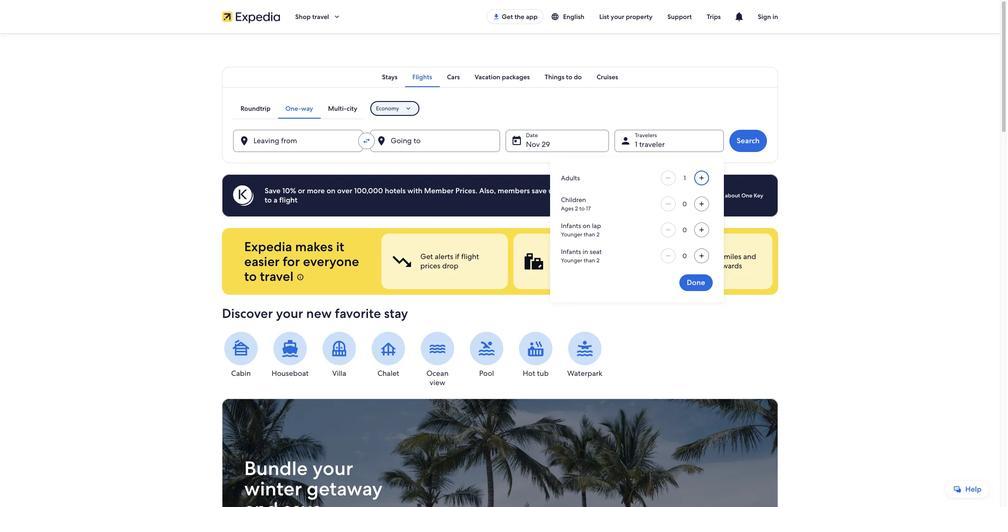 Task type: describe. For each thing, give the bounding box(es) containing it.
3 out of 3 element
[[646, 234, 773, 289]]

small image
[[552, 13, 560, 21]]

0 horizontal spatial a
[[274, 195, 278, 205]]

than for in
[[584, 257, 596, 264]]

one inside earn airline miles and one key rewards
[[685, 261, 700, 271]]

save 10% or more on over 100,000 hotels with member prices. also, members save up to 30% when you add a hotel to a flight
[[265, 186, 659, 205]]

miles
[[725, 252, 742, 262]]

pool button
[[468, 332, 506, 379]]

than for on
[[584, 231, 596, 238]]

search
[[737, 136, 760, 146]]

30%
[[569, 186, 584, 196]]

list
[[600, 13, 610, 21]]

multi-city link
[[321, 98, 365, 119]]

bundle for bundle your winter getaway and save
[[244, 456, 308, 482]]

ocean view button
[[419, 332, 457, 388]]

view
[[430, 378, 446, 388]]

you
[[607, 186, 619, 196]]

prices
[[421, 261, 441, 271]]

decrease the number of children image
[[663, 200, 674, 208]]

bundle for bundle flight + hotel to save
[[553, 252, 577, 262]]

in for sign
[[773, 13, 779, 21]]

also,
[[480, 186, 496, 196]]

download the app button image
[[493, 13, 500, 20]]

ocean view
[[427, 369, 449, 388]]

support
[[668, 13, 692, 21]]

winter
[[244, 476, 302, 502]]

airline
[[702, 252, 723, 262]]

younger for infants on lap
[[562, 231, 583, 238]]

easier
[[244, 253, 280, 270]]

travel sale activities deals image
[[222, 399, 779, 507]]

1
[[635, 140, 638, 149]]

sign
[[759, 13, 772, 21]]

roundtrip
[[241, 104, 271, 113]]

your for list
[[611, 13, 625, 21]]

waterpark
[[568, 369, 603, 379]]

10%
[[283, 186, 296, 196]]

do
[[574, 73, 582, 81]]

and inside bundle your winter getaway and save
[[244, 497, 279, 507]]

save for bundle flight + hotel to save
[[553, 261, 568, 271]]

vacation packages link
[[468, 67, 538, 87]]

over
[[337, 186, 353, 196]]

english
[[564, 13, 585, 21]]

member
[[425, 186, 454, 196]]

adults
[[562, 174, 580, 182]]

app
[[526, 13, 538, 21]]

search button
[[730, 130, 768, 152]]

chalet button
[[370, 332, 408, 379]]

expedia
[[244, 238, 292, 255]]

hot
[[523, 369, 536, 379]]

the
[[515, 13, 525, 21]]

ocean
[[427, 369, 449, 379]]

tab list containing roundtrip
[[233, 98, 365, 119]]

villa
[[333, 369, 347, 379]]

roundtrip link
[[233, 98, 278, 119]]

infants in seat younger than 2
[[562, 248, 602, 264]]

1 horizontal spatial one
[[742, 192, 753, 199]]

hotels
[[385, 186, 406, 196]]

waterpark button
[[566, 332, 604, 379]]

and inside earn airline miles and one key rewards
[[744, 252, 757, 262]]

sign in button
[[751, 6, 786, 28]]

done button
[[680, 275, 713, 291]]

flight inside "bundle flight + hotel to save"
[[579, 252, 597, 262]]

swap origin and destination values image
[[363, 137, 371, 145]]

earn
[[685, 252, 700, 262]]

makes
[[295, 238, 333, 255]]

things
[[545, 73, 565, 81]]

expedia logo image
[[222, 10, 281, 23]]

traveler
[[640, 140, 665, 149]]

0 vertical spatial key
[[754, 192, 764, 199]]

shop travel button
[[288, 6, 349, 28]]

one-way
[[286, 104, 313, 113]]

hot tub
[[523, 369, 549, 379]]

up
[[549, 186, 558, 196]]

infants for infants on lap
[[562, 222, 582, 230]]

economy
[[376, 105, 399, 112]]

expedia makes it easier for everyone to travel
[[244, 238, 359, 285]]

one-
[[286, 104, 301, 113]]

favorite
[[335, 305, 381, 322]]

multi-city
[[328, 104, 358, 113]]

nov 29 button
[[506, 130, 610, 152]]

flight inside save 10% or more on over 100,000 hotels with member prices. also, members save up to 30% when you add a hotel to a flight
[[279, 195, 298, 205]]

trips
[[707, 13, 721, 21]]

if
[[455, 252, 460, 262]]

cabin button
[[222, 332, 260, 379]]

chalet
[[378, 369, 400, 379]]

earn airline miles and one key rewards
[[685, 252, 757, 271]]

vacation
[[475, 73, 501, 81]]

cars link
[[440, 67, 468, 87]]

list your property link
[[592, 8, 661, 25]]

get for get the app
[[502, 13, 513, 21]]

17
[[587, 205, 591, 212]]

2 inside "children ages 2 to 17"
[[576, 205, 579, 212]]

29
[[542, 140, 551, 149]]

discover your new favorite stay
[[222, 305, 408, 322]]

stays
[[382, 73, 398, 81]]

pool
[[480, 369, 494, 379]]

to right up
[[560, 186, 567, 196]]

shop travel
[[295, 13, 329, 21]]

sign in
[[759, 13, 779, 21]]

get for get alerts if flight prices drop
[[421, 252, 433, 262]]

to inside "bundle flight + hotel to save"
[[624, 252, 631, 262]]

seat
[[590, 248, 602, 256]]

cabin
[[231, 369, 251, 379]]

+
[[598, 252, 603, 262]]

travel inside dropdown button
[[313, 13, 329, 21]]



Task type: locate. For each thing, give the bounding box(es) containing it.
increase the number of children image
[[696, 200, 708, 208]]

children
[[562, 196, 587, 204]]

in inside infants in seat younger than 2
[[583, 248, 589, 256]]

members
[[498, 186, 530, 196]]

to left 'do'
[[567, 73, 573, 81]]

bundle
[[553, 252, 577, 262], [244, 456, 308, 482]]

learn
[[710, 192, 724, 199]]

one right about
[[742, 192, 753, 199]]

0 horizontal spatial one
[[685, 261, 700, 271]]

travel left trailing icon
[[313, 13, 329, 21]]

than inside infants in seat younger than 2
[[584, 257, 596, 264]]

getaway
[[307, 476, 383, 502]]

get left alerts
[[421, 252, 433, 262]]

cruises link
[[590, 67, 626, 87]]

get the app
[[502, 13, 538, 21]]

with
[[408, 186, 423, 196]]

houseboat button
[[271, 332, 309, 379]]

0 horizontal spatial in
[[583, 248, 589, 256]]

in left the seat
[[583, 248, 589, 256]]

1 horizontal spatial and
[[744, 252, 757, 262]]

2 for in
[[597, 257, 600, 264]]

than down the seat
[[584, 257, 596, 264]]

your for bundle
[[313, 456, 353, 482]]

bundle your winter getaway and save
[[244, 456, 383, 507]]

everyone
[[303, 253, 359, 270]]

2 inside infants in seat younger than 2
[[597, 257, 600, 264]]

1 horizontal spatial save
[[532, 186, 547, 196]]

list your property
[[600, 13, 653, 21]]

in inside dropdown button
[[773, 13, 779, 21]]

infants inside infants in seat younger than 2
[[562, 248, 582, 256]]

than inside infants on lap younger than 2
[[584, 231, 596, 238]]

decrease the number of adults image
[[663, 174, 674, 182]]

flight
[[279, 195, 298, 205], [462, 252, 479, 262], [579, 252, 597, 262]]

0 horizontal spatial key
[[702, 261, 714, 271]]

0 horizontal spatial save
[[283, 497, 323, 507]]

2 vertical spatial your
[[313, 456, 353, 482]]

key right about
[[754, 192, 764, 199]]

0 horizontal spatial and
[[244, 497, 279, 507]]

discover
[[222, 305, 273, 322]]

ages
[[562, 205, 574, 212]]

0 vertical spatial and
[[744, 252, 757, 262]]

infants down ages
[[562, 222, 582, 230]]

1 vertical spatial your
[[276, 305, 303, 322]]

trips link
[[700, 8, 729, 25]]

0 vertical spatial on
[[327, 186, 336, 196]]

to inside things to do link
[[567, 73, 573, 81]]

to inside the expedia makes it easier for everyone to travel
[[244, 268, 257, 285]]

flights
[[413, 73, 433, 81]]

0 horizontal spatial get
[[421, 252, 433, 262]]

bundle inside bundle your winter getaway and save
[[244, 456, 308, 482]]

vacation packages
[[475, 73, 530, 81]]

0 horizontal spatial your
[[276, 305, 303, 322]]

1 vertical spatial and
[[244, 497, 279, 507]]

2 than from the top
[[584, 257, 596, 264]]

packages
[[502, 73, 530, 81]]

get right download the app button image
[[502, 13, 513, 21]]

a left 10%
[[274, 195, 278, 205]]

xsmall image
[[297, 274, 304, 281]]

way
[[301, 104, 313, 113]]

2 for on
[[597, 231, 600, 238]]

1 vertical spatial bundle
[[244, 456, 308, 482]]

in
[[773, 13, 779, 21], [583, 248, 589, 256]]

bundle inside "bundle flight + hotel to save"
[[553, 252, 577, 262]]

1 horizontal spatial key
[[754, 192, 764, 199]]

on inside save 10% or more on over 100,000 hotels with member prices. also, members save up to 30% when you add a hotel to a flight
[[327, 186, 336, 196]]

done
[[687, 278, 706, 288]]

tab list containing stays
[[222, 67, 779, 87]]

bundle flight + hotel to save
[[553, 252, 631, 271]]

2 down the seat
[[597, 257, 600, 264]]

1 horizontal spatial flight
[[462, 252, 479, 262]]

younger left +
[[562, 257, 583, 264]]

property
[[626, 13, 653, 21]]

2 horizontal spatial save
[[553, 261, 568, 271]]

0 vertical spatial get
[[502, 13, 513, 21]]

get
[[502, 13, 513, 21], [421, 252, 433, 262]]

save
[[265, 186, 281, 196]]

1 vertical spatial travel
[[260, 268, 294, 285]]

1 than from the top
[[584, 231, 596, 238]]

to left 17
[[580, 205, 585, 212]]

travel left "xsmall" icon
[[260, 268, 294, 285]]

in right the sign
[[773, 13, 779, 21]]

hot tub button
[[517, 332, 555, 379]]

2 right ages
[[576, 205, 579, 212]]

0 horizontal spatial on
[[327, 186, 336, 196]]

2 horizontal spatial your
[[611, 13, 625, 21]]

0 vertical spatial save
[[532, 186, 547, 196]]

0 vertical spatial than
[[584, 231, 596, 238]]

increase the number of infants on lap image
[[696, 226, 708, 234]]

infants down infants on lap younger than 2
[[562, 248, 582, 256]]

to inside "children ages 2 to 17"
[[580, 205, 585, 212]]

2 infants from the top
[[562, 248, 582, 256]]

save
[[532, 186, 547, 196], [553, 261, 568, 271], [283, 497, 323, 507]]

economy button
[[371, 101, 420, 116]]

than down lap
[[584, 231, 596, 238]]

flight inside get alerts if flight prices drop
[[462, 252, 479, 262]]

learn about one key
[[710, 192, 764, 199]]

things to do
[[545, 73, 582, 81]]

get inside get alerts if flight prices drop
[[421, 252, 433, 262]]

to right +
[[624, 252, 631, 262]]

1 infants from the top
[[562, 222, 582, 230]]

get the app link
[[487, 9, 544, 24]]

0 horizontal spatial bundle
[[244, 456, 308, 482]]

communication center icon image
[[734, 11, 746, 22]]

flight left +
[[579, 252, 597, 262]]

2 vertical spatial save
[[283, 497, 323, 507]]

nov 29
[[526, 140, 551, 149]]

cruises
[[597, 73, 619, 81]]

1 vertical spatial save
[[553, 261, 568, 271]]

1 horizontal spatial bundle
[[553, 252, 577, 262]]

save inside "bundle flight + hotel to save"
[[553, 261, 568, 271]]

key inside earn airline miles and one key rewards
[[702, 261, 714, 271]]

0 vertical spatial bundle
[[553, 252, 577, 262]]

learn about one key link
[[706, 188, 768, 203]]

add
[[621, 186, 634, 196]]

2 inside infants on lap younger than 2
[[597, 231, 600, 238]]

increase the number of adults image
[[696, 174, 708, 182]]

on left lap
[[583, 222, 591, 230]]

key down the increase the number of infants in seat icon
[[702, 261, 714, 271]]

flights link
[[405, 67, 440, 87]]

younger for infants in seat
[[562, 257, 583, 264]]

one-way link
[[278, 98, 321, 119]]

0 horizontal spatial hotel
[[605, 252, 622, 262]]

travel
[[313, 13, 329, 21], [260, 268, 294, 285]]

tab list
[[222, 67, 779, 87], [233, 98, 365, 119]]

one down the increase the number of infants in seat icon
[[685, 261, 700, 271]]

0 vertical spatial hotel
[[642, 186, 659, 196]]

on inside infants on lap younger than 2
[[583, 222, 591, 230]]

hotel inside save 10% or more on over 100,000 hotels with member prices. also, members save up to 30% when you add a hotel to a flight
[[642, 186, 659, 196]]

new
[[307, 305, 332, 322]]

flight right if
[[462, 252, 479, 262]]

for
[[283, 253, 300, 270]]

2 younger from the top
[[562, 257, 583, 264]]

1 horizontal spatial on
[[583, 222, 591, 230]]

flight left or
[[279, 195, 298, 205]]

it
[[336, 238, 345, 255]]

0 horizontal spatial travel
[[260, 268, 294, 285]]

english button
[[544, 8, 592, 25]]

1 vertical spatial infants
[[562, 248, 582, 256]]

2 horizontal spatial flight
[[579, 252, 597, 262]]

0 vertical spatial tab list
[[222, 67, 779, 87]]

younger inside infants on lap younger than 2
[[562, 231, 583, 238]]

0 vertical spatial one
[[742, 192, 753, 199]]

2 out of 3 element
[[514, 234, 641, 289]]

1 vertical spatial on
[[583, 222, 591, 230]]

hotel right +
[[605, 252, 622, 262]]

in for infants
[[583, 248, 589, 256]]

cars
[[447, 73, 460, 81]]

decrease the number of infants on lap image
[[663, 226, 674, 234]]

1 vertical spatial key
[[702, 261, 714, 271]]

to
[[567, 73, 573, 81], [560, 186, 567, 196], [265, 195, 272, 205], [580, 205, 585, 212], [624, 252, 631, 262], [244, 268, 257, 285]]

on left over
[[327, 186, 336, 196]]

100,000
[[354, 186, 383, 196]]

younger up infants in seat younger than 2 at the right of page
[[562, 231, 583, 238]]

1 horizontal spatial travel
[[313, 13, 329, 21]]

stays link
[[375, 67, 405, 87]]

hotel right add
[[642, 186, 659, 196]]

drop
[[443, 261, 459, 271]]

0 vertical spatial in
[[773, 13, 779, 21]]

to down expedia
[[244, 268, 257, 285]]

1 horizontal spatial get
[[502, 13, 513, 21]]

1 vertical spatial 2
[[597, 231, 600, 238]]

nov
[[526, 140, 540, 149]]

0 vertical spatial your
[[611, 13, 625, 21]]

1 traveler
[[635, 140, 665, 149]]

1 vertical spatial tab list
[[233, 98, 365, 119]]

about
[[726, 192, 741, 199]]

1 vertical spatial in
[[583, 248, 589, 256]]

1 younger from the top
[[562, 231, 583, 238]]

get alerts if flight prices drop
[[421, 252, 479, 271]]

2 down lap
[[597, 231, 600, 238]]

or
[[298, 186, 305, 196]]

a right add
[[636, 186, 640, 196]]

your inside bundle your winter getaway and save
[[313, 456, 353, 482]]

save inside bundle your winter getaway and save
[[283, 497, 323, 507]]

2 vertical spatial 2
[[597, 257, 600, 264]]

1 horizontal spatial a
[[636, 186, 640, 196]]

1 horizontal spatial in
[[773, 13, 779, 21]]

houseboat
[[272, 369, 309, 379]]

trailing image
[[333, 13, 341, 21]]

save inside save 10% or more on over 100,000 hotels with member prices. also, members save up to 30% when you add a hotel to a flight
[[532, 186, 547, 196]]

shop
[[295, 13, 311, 21]]

hotel inside "bundle flight + hotel to save"
[[605, 252, 622, 262]]

1 vertical spatial get
[[421, 252, 433, 262]]

your for discover
[[276, 305, 303, 322]]

things to do link
[[538, 67, 590, 87]]

tub
[[538, 369, 549, 379]]

rewards
[[716, 261, 743, 271]]

younger inside infants in seat younger than 2
[[562, 257, 583, 264]]

1 vertical spatial than
[[584, 257, 596, 264]]

bundle your winter getaway and save main content
[[0, 33, 1001, 507]]

when
[[586, 186, 605, 196]]

to left 10%
[[265, 195, 272, 205]]

0 vertical spatial 2
[[576, 205, 579, 212]]

increase the number of infants in seat image
[[696, 252, 708, 260]]

hotel
[[642, 186, 659, 196], [605, 252, 622, 262]]

infants inside infants on lap younger than 2
[[562, 222, 582, 230]]

villa button
[[321, 332, 359, 379]]

1 vertical spatial younger
[[562, 257, 583, 264]]

1 horizontal spatial your
[[313, 456, 353, 482]]

one
[[742, 192, 753, 199], [685, 261, 700, 271]]

1 out of 3 element
[[382, 234, 509, 289]]

0 vertical spatial infants
[[562, 222, 582, 230]]

travel inside the expedia makes it easier for everyone to travel
[[260, 268, 294, 285]]

0 vertical spatial travel
[[313, 13, 329, 21]]

1 horizontal spatial hotel
[[642, 186, 659, 196]]

save for bundle your winter getaway and save
[[283, 497, 323, 507]]

infants on lap younger than 2
[[562, 222, 602, 238]]

0 vertical spatial younger
[[562, 231, 583, 238]]

0 horizontal spatial flight
[[279, 195, 298, 205]]

infants for infants in seat
[[562, 248, 582, 256]]

1 vertical spatial hotel
[[605, 252, 622, 262]]

decrease the number of infants in seat image
[[663, 252, 674, 260]]

1 vertical spatial one
[[685, 261, 700, 271]]

on
[[327, 186, 336, 196], [583, 222, 591, 230]]



Task type: vqa. For each thing, say whether or not it's contained in the screenshot.


